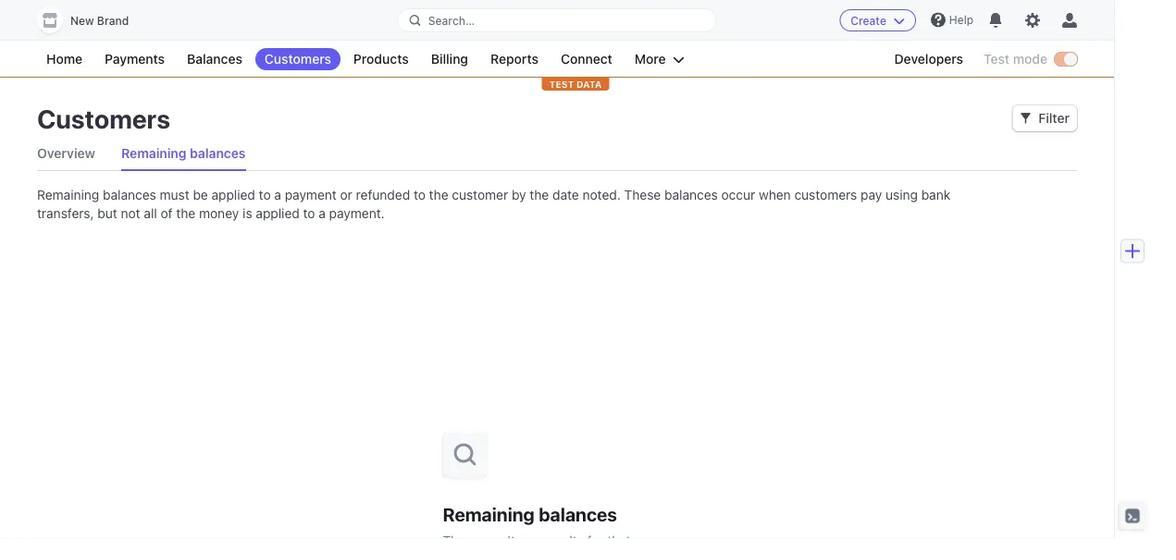 Task type: locate. For each thing, give the bounding box(es) containing it.
to left the payment
[[259, 187, 271, 203]]

developers link
[[885, 48, 973, 70]]

home
[[46, 51, 82, 67]]

billing link
[[422, 48, 477, 70]]

0 vertical spatial applied
[[211, 187, 255, 203]]

0 horizontal spatial customers
[[37, 103, 170, 134]]

payments
[[105, 51, 165, 67]]

but
[[97, 206, 117, 221]]

2 horizontal spatial to
[[414, 187, 426, 203]]

1 vertical spatial a
[[319, 206, 326, 221]]

remaining
[[121, 146, 187, 161], [37, 187, 99, 203], [443, 504, 535, 526]]

2 horizontal spatial remaining
[[443, 504, 535, 526]]

when
[[759, 187, 791, 203]]

1 vertical spatial customers
[[37, 103, 170, 134]]

is
[[243, 206, 252, 221]]

home link
[[37, 48, 92, 70]]

0 vertical spatial remaining
[[121, 146, 187, 161]]

applied
[[211, 187, 255, 203], [256, 206, 300, 221]]

0 vertical spatial customers
[[265, 51, 331, 67]]

1 horizontal spatial applied
[[256, 206, 300, 221]]

help
[[949, 13, 973, 26]]

customers up overview
[[37, 103, 170, 134]]

payment.
[[329, 206, 385, 221]]

new brand button
[[37, 7, 147, 33]]

1 vertical spatial remaining
[[37, 187, 99, 203]]

the
[[429, 187, 448, 203], [530, 187, 549, 203], [176, 206, 195, 221]]

0 vertical spatial a
[[274, 187, 281, 203]]

overview link
[[37, 137, 95, 170]]

customers
[[265, 51, 331, 67], [37, 103, 170, 134]]

reports
[[490, 51, 539, 67]]

0 vertical spatial remaining balances
[[121, 146, 246, 161]]

1 horizontal spatial remaining
[[121, 146, 187, 161]]

svg image
[[1020, 113, 1031, 124]]

to
[[259, 187, 271, 203], [414, 187, 426, 203], [303, 206, 315, 221]]

remaining balances
[[121, 146, 246, 161], [443, 504, 617, 526]]

all
[[144, 206, 157, 221]]

1 vertical spatial remaining balances
[[443, 504, 617, 526]]

or
[[340, 187, 352, 203]]

overview
[[37, 146, 95, 161]]

a left the payment
[[274, 187, 281, 203]]

1 horizontal spatial a
[[319, 206, 326, 221]]

applied up is
[[211, 187, 255, 203]]

the right by
[[530, 187, 549, 203]]

test
[[984, 51, 1010, 67]]

tab list
[[37, 137, 1077, 171]]

more button
[[625, 48, 694, 70]]

customers link
[[255, 48, 340, 70]]

a down the payment
[[319, 206, 326, 221]]

0 horizontal spatial remaining
[[37, 187, 99, 203]]

developers
[[894, 51, 963, 67]]

balances
[[190, 146, 246, 161], [103, 187, 156, 203], [664, 187, 718, 203], [539, 504, 617, 526]]

0 horizontal spatial to
[[259, 187, 271, 203]]

by
[[512, 187, 526, 203]]

test mode
[[984, 51, 1047, 67]]

balances
[[187, 51, 242, 67]]

Search… text field
[[399, 9, 716, 32]]

applied right is
[[256, 206, 300, 221]]

remaining balances link
[[121, 137, 246, 170]]

to down the payment
[[303, 206, 315, 221]]

1 horizontal spatial remaining balances
[[443, 504, 617, 526]]

the left customer
[[429, 187, 448, 203]]

tab list containing overview
[[37, 137, 1077, 171]]

new brand
[[70, 14, 129, 27]]

money
[[199, 206, 239, 221]]

2 horizontal spatial the
[[530, 187, 549, 203]]

a
[[274, 187, 281, 203], [319, 206, 326, 221]]

pay
[[861, 187, 882, 203]]

customers left products
[[265, 51, 331, 67]]

must
[[160, 187, 189, 203]]

the right "of"
[[176, 206, 195, 221]]

to right refunded
[[414, 187, 426, 203]]

help button
[[923, 5, 981, 35]]



Task type: vqa. For each thing, say whether or not it's contained in the screenshot.
Filter popup button
yes



Task type: describe. For each thing, give the bounding box(es) containing it.
connect link
[[551, 48, 622, 70]]

noted.
[[583, 187, 621, 203]]

1 horizontal spatial the
[[429, 187, 448, 203]]

mode
[[1013, 51, 1047, 67]]

0 horizontal spatial remaining balances
[[121, 146, 246, 161]]

brand
[[97, 14, 129, 27]]

2 vertical spatial remaining
[[443, 504, 535, 526]]

be
[[193, 187, 208, 203]]

balances link
[[178, 48, 252, 70]]

payment
[[285, 187, 337, 203]]

Search… search field
[[399, 9, 716, 32]]

search…
[[428, 14, 475, 27]]

create button
[[840, 9, 916, 31]]

billing
[[431, 51, 468, 67]]

not
[[121, 206, 140, 221]]

refunded
[[356, 187, 410, 203]]

customers
[[794, 187, 857, 203]]

these
[[624, 187, 661, 203]]

filter button
[[1013, 105, 1077, 131]]

remaining balances must be applied to a payment or refunded to the customer by the date noted. these balances occur when customers pay using bank transfers, but not all of the money is applied to a payment.
[[37, 187, 951, 221]]

0 horizontal spatial applied
[[211, 187, 255, 203]]

1 horizontal spatial customers
[[265, 51, 331, 67]]

connect
[[561, 51, 612, 67]]

products link
[[344, 48, 418, 70]]

occur
[[721, 187, 755, 203]]

1 horizontal spatial to
[[303, 206, 315, 221]]

of
[[161, 206, 173, 221]]

date
[[552, 187, 579, 203]]

data
[[576, 79, 602, 89]]

test data
[[549, 79, 602, 89]]

using
[[886, 187, 918, 203]]

0 horizontal spatial the
[[176, 206, 195, 221]]

filter
[[1039, 111, 1070, 126]]

products
[[353, 51, 409, 67]]

payments link
[[95, 48, 174, 70]]

new
[[70, 14, 94, 27]]

reports link
[[481, 48, 548, 70]]

remaining inside remaining balances must be applied to a payment or refunded to the customer by the date noted. these balances occur when customers pay using bank transfers, but not all of the money is applied to a payment.
[[37, 187, 99, 203]]

create
[[851, 14, 886, 27]]

test
[[549, 79, 574, 89]]

bank
[[921, 187, 951, 203]]

customer
[[452, 187, 508, 203]]

transfers,
[[37, 206, 94, 221]]

1 vertical spatial applied
[[256, 206, 300, 221]]

more
[[635, 51, 666, 67]]

0 horizontal spatial a
[[274, 187, 281, 203]]



